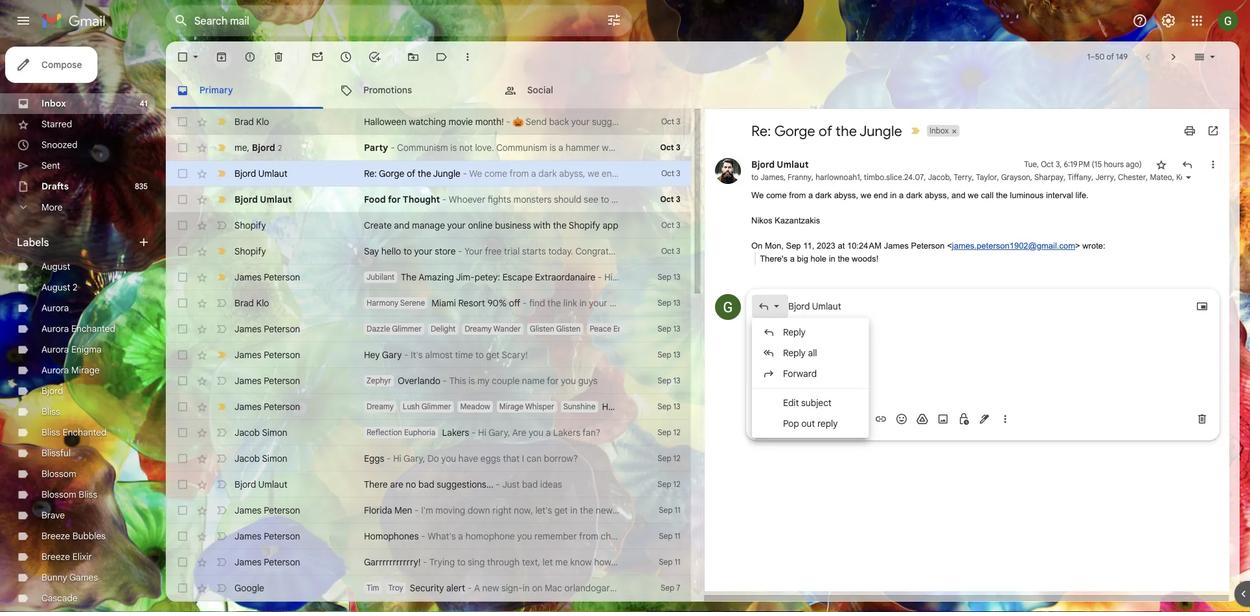 Task type: locate. For each thing, give the bounding box(es) containing it.
harmony serene miami resort 90% off - find the link in your account
[[367, 297, 643, 309]]

2 james peterson from the top
[[235, 323, 300, 335]]

sep 11 right newspaper!
[[659, 506, 681, 515]]

tab list
[[166, 73, 1240, 109]]

mirage down aurora enigma at the bottom left of page
[[71, 365, 100, 376]]

inbox
[[41, 98, 66, 109], [929, 126, 949, 136]]

0 horizontal spatial glisten
[[530, 324, 554, 334]]

1 horizontal spatial 2
[[278, 143, 282, 153]]

1 horizontal spatial bad
[[522, 479, 538, 490]]

inbox up to james , franny , harlownoah1 , timbo.slice.24.07 , jacob , terry , taylor , grayson , sharpay , tiffany , jerry , chester , mateo , kendall
[[929, 126, 949, 136]]

we left the end in the right of the page
[[861, 190, 871, 200]]

gorge down party -
[[379, 168, 405, 179]]

oct for halloween watching movie month!
[[662, 117, 674, 127]]

2 jacob simon from the top
[[235, 453, 288, 464]]

5 13 from the top
[[674, 376, 681, 386]]

0 horizontal spatial of
[[407, 168, 415, 179]]

guys
[[578, 375, 598, 386]]

bliss link
[[41, 406, 60, 418]]

0 vertical spatial klo
[[256, 116, 269, 127]]

and down terry
[[951, 190, 965, 200]]

oct for party
[[660, 143, 674, 153]]

hi right the eggs
[[393, 453, 402, 464]]

a
[[808, 190, 813, 200], [899, 190, 904, 200], [790, 254, 795, 263], [546, 427, 551, 438], [458, 531, 463, 542]]

sep 13 for overlando
[[658, 376, 681, 386]]

gorge up the franny
[[774, 122, 815, 140]]

insert files using drive image
[[916, 413, 929, 426]]

re: gorge of the jungle
[[751, 122, 902, 140]]

11 for newspaper!
[[675, 506, 681, 515]]

amazing
[[419, 271, 454, 283]]

, left mateo
[[1146, 173, 1148, 182]]

jungle up thought
[[433, 168, 461, 179]]

umlaut for there are no bad suggestions... - just bad ideas
[[258, 479, 288, 490]]

enchanted for bliss enchanted
[[63, 427, 107, 438]]

0 vertical spatial your
[[447, 220, 466, 231]]

1 vertical spatial your
[[414, 246, 433, 257]]

mirage inside the "re: gorge of the jungle" main content
[[499, 402, 524, 412]]

149
[[1116, 52, 1128, 62]]

we left "call"
[[968, 190, 979, 200]]

0 vertical spatial breeze
[[41, 531, 70, 542]]

0 vertical spatial mirage
[[71, 365, 100, 376]]

0 vertical spatial glimmer
[[392, 324, 422, 334]]

0 vertical spatial inbox
[[41, 98, 66, 109]]

james inside row
[[235, 323, 262, 335]]

sep 13 for miami resort 90% off
[[658, 298, 681, 308]]

jungle up timbo.slice.24.07
[[859, 122, 902, 140]]

james.peterson1902@gmail.com
[[952, 241, 1075, 251]]

0 horizontal spatial gorge
[[379, 168, 405, 179]]

enigma right peace
[[614, 324, 640, 334]]

, down 'hours'
[[1114, 173, 1116, 182]]

1
[[1088, 52, 1091, 62]]

1 horizontal spatial mirage
[[499, 402, 524, 412]]

1 breeze from the top
[[41, 531, 70, 542]]

kendall
[[1176, 173, 1202, 182]]

dark down timbo.slice.24.07
[[906, 190, 922, 200]]

7 row from the top
[[166, 264, 691, 290]]

2 horizontal spatial of
[[1107, 52, 1114, 62]]

1 horizontal spatial gary,
[[489, 427, 510, 438]]

of right 50
[[1107, 52, 1114, 62]]

a down timbo.slice.24.07
[[899, 190, 904, 200]]

1 horizontal spatial glisten
[[556, 324, 581, 334]]

2 brad from the top
[[235, 297, 254, 309]]

a right there's
[[790, 254, 795, 263]]

klo for sep 13
[[256, 297, 269, 309]]

the up thought
[[418, 168, 431, 179]]

0 horizontal spatial and
[[394, 220, 410, 231]]

august for august 2
[[41, 282, 70, 293]]

12 for there are no bad suggestions... - just bad ideas
[[674, 480, 681, 489]]

1 11 from the top
[[675, 506, 681, 515]]

have
[[459, 453, 478, 464]]

1 horizontal spatial enigma
[[614, 324, 640, 334]]

1 vertical spatial sep 11
[[659, 532, 681, 541]]

1 horizontal spatial get
[[555, 505, 568, 516]]

in right link
[[580, 297, 587, 309]]

james peterson for ninth row
[[235, 349, 300, 361]]

14 row from the top
[[166, 472, 691, 498]]

sep 13 inside james peterson row
[[658, 324, 681, 334]]

1 abyss, from the left
[[834, 190, 858, 200]]

1 horizontal spatial your
[[447, 220, 466, 231]]

snoozed
[[41, 139, 78, 151]]

2 13 from the top
[[674, 298, 681, 308]]

me down the primary tab
[[235, 142, 247, 153]]

sep 11 for newspaper!
[[659, 506, 681, 515]]

- left trying
[[423, 557, 427, 568]]

0 horizontal spatial for
[[388, 194, 401, 205]]

1 row from the top
[[166, 109, 691, 135]]

tue, oct 3, 6:19 pm (15 hours ago) cell
[[1024, 158, 1142, 171]]

glimmer down serene
[[392, 324, 422, 334]]

hours
[[1104, 160, 1124, 169]]

jerry
[[1095, 173, 1114, 182]]

1 vertical spatial reply
[[783, 347, 806, 359]]

re:
[[751, 122, 771, 140], [364, 168, 377, 179]]

re: gorge of the jungle main content
[[166, 41, 1250, 612]]

august down august link
[[41, 282, 70, 293]]

at
[[838, 241, 845, 251]]

insert link ‪(⌘k)‬ image
[[874, 413, 887, 426]]

0 horizontal spatial 2
[[73, 282, 77, 293]]

enigma inside james peterson row
[[614, 324, 640, 334]]

for
[[388, 194, 401, 205], [547, 375, 559, 386]]

1 jacob simon from the top
[[235, 427, 288, 438]]

3 james peterson from the top
[[235, 349, 300, 361]]

mirage whisper
[[499, 402, 554, 412]]

serene
[[400, 298, 425, 308]]

to left sing
[[457, 557, 466, 568]]

1 brad klo from the top
[[235, 116, 269, 127]]

labels navigation
[[0, 41, 166, 612]]

None checkbox
[[176, 51, 189, 63], [176, 141, 189, 154], [176, 193, 189, 206], [176, 245, 189, 258], [176, 271, 189, 284], [176, 297, 189, 310], [176, 426, 189, 439], [176, 478, 189, 491], [176, 530, 189, 543], [176, 51, 189, 63], [176, 141, 189, 154], [176, 193, 189, 206], [176, 245, 189, 258], [176, 271, 189, 284], [176, 297, 189, 310], [176, 426, 189, 439], [176, 478, 189, 491], [176, 530, 189, 543]]

1 blossom from the top
[[41, 468, 76, 480]]

abyss, down to james , franny , harlownoah1 , timbo.slice.24.07 , jacob , terry , taylor , grayson , sharpay , tiffany , jerry , chester , mateo , kendall
[[925, 190, 949, 200]]

3 sep 11 from the top
[[659, 558, 681, 567]]

inbox inside inbox button
[[929, 126, 949, 136]]

breeze up the bunny
[[41, 551, 70, 563]]

1 vertical spatial breeze
[[41, 551, 70, 563]]

1 horizontal spatial we
[[968, 190, 979, 200]]

grayson
[[1001, 173, 1030, 182]]

1 horizontal spatial from
[[789, 190, 806, 200]]

of inside row
[[407, 168, 415, 179]]

18 row from the top
[[166, 575, 691, 601]]

support image
[[1133, 13, 1148, 29]]

delete image
[[272, 51, 285, 63]]

, down the primary tab
[[247, 142, 250, 153]]

0 vertical spatial simon
[[262, 427, 288, 438]]

row
[[166, 109, 691, 135], [166, 135, 691, 161], [166, 161, 691, 187], [166, 187, 691, 213], [166, 213, 691, 238], [166, 238, 691, 264], [166, 264, 691, 290], [166, 290, 691, 316], [166, 342, 691, 368], [166, 368, 691, 394], [166, 394, 691, 420], [166, 420, 691, 446], [166, 446, 691, 472], [166, 472, 691, 498], [166, 498, 691, 524], [166, 524, 691, 549], [166, 549, 735, 575], [166, 575, 691, 601], [166, 601, 691, 612]]

enigma
[[614, 324, 640, 334], [71, 344, 102, 355]]

kazantzakis
[[775, 216, 820, 225]]

we
[[861, 190, 871, 200], [968, 190, 979, 200]]

for right the 'food'
[[388, 194, 401, 205]]

0 vertical spatial gary,
[[489, 427, 510, 438]]

of for re: gorge of the jungle -
[[407, 168, 415, 179]]

cascade
[[41, 593, 78, 604]]

umlaut
[[777, 159, 809, 170], [258, 168, 288, 179], [260, 194, 292, 205], [812, 301, 841, 312], [258, 479, 288, 490]]

you down now,
[[517, 531, 532, 542]]

2 sep 13 from the top
[[658, 298, 681, 308]]

re: for re: gorge of the jungle
[[751, 122, 771, 140]]

1 sep 13 from the top
[[658, 272, 681, 282]]

inbox inside labels navigation
[[41, 98, 66, 109]]

1 aurora from the top
[[41, 303, 69, 314]]

1 vertical spatial of
[[819, 122, 832, 140]]

2 aurora from the top
[[41, 323, 69, 335]]

0 vertical spatial enigma
[[614, 324, 640, 334]]

0 vertical spatial august
[[41, 261, 70, 272]]

1 horizontal spatial for
[[547, 375, 559, 386]]

gary,
[[489, 427, 510, 438], [404, 453, 425, 464]]

chester
[[1118, 173, 1146, 182]]

3 13 from the top
[[674, 324, 681, 334]]

3 for say hello to your store -
[[676, 247, 681, 256]]

8 james peterson from the top
[[235, 557, 300, 568]]

move to image
[[407, 51, 420, 63]]

more
[[41, 202, 63, 213]]

6 13 from the top
[[674, 402, 681, 412]]

1 vertical spatial dreamy
[[367, 402, 394, 412]]

eggs
[[481, 453, 501, 464]]

oct for food for thought
[[660, 195, 674, 204]]

2 sep 12 from the top
[[658, 454, 681, 464]]

out
[[801, 418, 815, 429]]

games
[[69, 572, 98, 583]]

toggle confidential mode image
[[957, 413, 970, 426]]

2 vertical spatial 11
[[675, 558, 681, 567]]

0 vertical spatial jacob simon
[[235, 427, 288, 438]]

klo for oct 3
[[256, 116, 269, 127]]

breeze bubbles link
[[41, 531, 106, 542]]

jacob simon
[[235, 427, 288, 438], [235, 453, 288, 464]]

2 bad from the left
[[522, 479, 538, 490]]

None search field
[[166, 5, 632, 36]]

0 horizontal spatial your
[[414, 246, 433, 257]]

glimmer right lush at the bottom of the page
[[422, 402, 451, 412]]

brad
[[235, 116, 254, 127], [235, 297, 254, 309]]

bad right 'just'
[[522, 479, 538, 490]]

1 vertical spatial 12
[[674, 454, 681, 464]]

0 vertical spatial hi
[[478, 427, 487, 438]]

1 horizontal spatial re:
[[751, 122, 771, 140]]

aurora for aurora mirage
[[41, 365, 69, 376]]

sep 12 for eggs - hi gary, do you have eggs that i can borrow?
[[658, 454, 681, 464]]

and right the create on the left top of the page
[[394, 220, 410, 231]]

of up harlownoah1
[[819, 122, 832, 140]]

1 bad from the left
[[419, 479, 434, 490]]

dark down harlownoah1
[[815, 190, 832, 200]]

6 james peterson from the top
[[235, 505, 300, 516]]

- left it's
[[404, 349, 408, 361]]

are
[[390, 479, 404, 490]]

2 reply from the top
[[783, 347, 806, 359]]

1 vertical spatial brad klo
[[235, 297, 269, 309]]

there's
[[760, 254, 788, 263]]

0 horizontal spatial we
[[861, 190, 871, 200]]

insert emoji ‪(⌘⇧2)‬ image
[[895, 413, 908, 426]]

2 vertical spatial bliss
[[79, 489, 97, 501]]

james peterson
[[235, 271, 300, 283], [235, 323, 300, 335], [235, 349, 300, 361], [235, 375, 300, 386], [235, 401, 300, 412], [235, 505, 300, 516], [235, 531, 300, 542], [235, 557, 300, 568]]

0 horizontal spatial get
[[486, 349, 500, 361]]

gary, left do
[[404, 453, 425, 464]]

jim-
[[456, 271, 475, 283]]

0 vertical spatial from
[[789, 190, 806, 200]]

- down the movie on the top left of the page
[[463, 168, 467, 179]]

eggs - hi gary, do you have eggs that i can borrow?
[[364, 453, 578, 464]]

blossom down blossom link
[[41, 489, 76, 501]]

0 vertical spatial reply
[[783, 327, 806, 338]]

for right name
[[547, 375, 559, 386]]

florida men - i'm moving down right now, let's get in the newspaper!
[[364, 505, 644, 516]]

6 sep 13 from the top
[[658, 402, 681, 412]]

your up peace
[[589, 297, 607, 309]]

row containing google
[[166, 575, 691, 601]]

brad klo for sep 13
[[235, 297, 269, 309]]

reply image
[[762, 326, 775, 339]]

1 horizontal spatial and
[[951, 190, 965, 200]]

1 vertical spatial klo
[[256, 297, 269, 309]]

bad
[[419, 479, 434, 490], [522, 479, 538, 490]]

6:19 pm
[[1064, 160, 1090, 169]]

2 12 from the top
[[674, 454, 681, 464]]

3 12 from the top
[[674, 480, 681, 489]]

5 row from the top
[[166, 213, 691, 238]]

discard draft ‪(⌘⇧d)‬ image
[[1196, 413, 1209, 426]]

0 horizontal spatial me
[[235, 142, 247, 153]]

2 dark from the left
[[906, 190, 922, 200]]

sunshine
[[564, 402, 596, 412]]

1 vertical spatial 11
[[675, 532, 681, 541]]

2 we from the left
[[968, 190, 979, 200]]

2 klo from the top
[[256, 297, 269, 309]]

sep 11 up wooaaaahhhhhhh
[[659, 532, 681, 541]]

sep 11 right 'it!'
[[659, 558, 681, 567]]

inbox up starred
[[41, 98, 66, 109]]

2 brad klo from the top
[[235, 297, 269, 309]]

1 vertical spatial jungle
[[433, 168, 461, 179]]

0 horizontal spatial hi
[[393, 453, 402, 464]]

blossom down blissful link at bottom
[[41, 468, 76, 480]]

glimmer for lush glimmer
[[422, 402, 451, 412]]

oct for say hello to your store
[[662, 247, 674, 256]]

james peterson for 5th row from the bottom of the the "re: gorge of the jungle" main content
[[235, 505, 300, 516]]

1 vertical spatial jacob simon
[[235, 453, 288, 464]]

5 sep 13 from the top
[[658, 376, 681, 386]]

4 aurora from the top
[[41, 365, 69, 376]]

7 james peterson from the top
[[235, 531, 300, 542]]

11 row from the top
[[166, 394, 691, 420]]

1 james peterson from the top
[[235, 271, 300, 283]]

1 brad from the top
[[235, 116, 254, 127]]

security alert -
[[410, 582, 474, 594]]

get right let's
[[555, 505, 568, 516]]

party
[[364, 142, 388, 153]]

0 vertical spatial re:
[[751, 122, 771, 140]]

peterson inside on mon, sep 11, 2023 at 10:24 am james peterson < james.peterson1902@gmail.com > wrote: there's a big hole in the woods!
[[911, 241, 945, 251]]

we come from a dark abyss, we end in a dark abyss, and we call the luminous interval life.
[[751, 190, 1089, 200]]

4 13 from the top
[[674, 350, 681, 360]]

835
[[135, 182, 148, 191]]

🎃 image
[[513, 117, 524, 128]]

the down at
[[838, 254, 849, 263]]

petey:
[[475, 271, 500, 283]]

sep 13 for horses on first street
[[658, 402, 681, 412]]

aurora up aurora mirage
[[41, 344, 69, 355]]

aurora down aurora link
[[41, 323, 69, 335]]

1 horizontal spatial gorge
[[774, 122, 815, 140]]

aurora up bjord link
[[41, 365, 69, 376]]

0 vertical spatial brad klo
[[235, 116, 269, 127]]

11,
[[803, 241, 814, 251]]

reflection euphoria lakers - hi gary, are you a lakers fan?
[[367, 427, 601, 438]]

None checkbox
[[176, 115, 189, 128], [176, 167, 189, 180], [176, 219, 189, 232], [176, 323, 189, 336], [176, 349, 189, 362], [176, 374, 189, 387], [176, 400, 189, 413], [176, 452, 189, 465], [176, 504, 189, 517], [176, 556, 189, 569], [176, 582, 189, 595], [176, 115, 189, 128], [176, 167, 189, 180], [176, 219, 189, 232], [176, 323, 189, 336], [176, 349, 189, 362], [176, 374, 189, 387], [176, 400, 189, 413], [176, 452, 189, 465], [176, 504, 189, 517], [176, 556, 189, 569], [176, 582, 189, 595]]

2 blossom from the top
[[41, 489, 76, 501]]

dreamy for dreamy wander
[[465, 324, 492, 334]]

oct 3 for party -
[[660, 143, 681, 153]]

13 for horses on first street
[[674, 402, 681, 412]]

0 horizontal spatial mirage
[[71, 365, 100, 376]]

1 horizontal spatial dark
[[906, 190, 922, 200]]

1 vertical spatial inbox
[[929, 126, 949, 136]]

me right let
[[555, 557, 568, 568]]

2 august from the top
[[41, 282, 70, 293]]

row containing me
[[166, 135, 691, 161]]

your left 'online'
[[447, 220, 466, 231]]

0 horizontal spatial re:
[[364, 168, 377, 179]]

, left terry
[[950, 173, 952, 182]]

james peterson for 4th row from the bottom
[[235, 531, 300, 542]]

dreamy
[[465, 324, 492, 334], [367, 402, 394, 412]]

elixir
[[72, 551, 92, 563]]

jubilant
[[367, 272, 395, 282]]

bliss for bliss enchanted
[[41, 427, 60, 438]]

, left the franny
[[784, 173, 786, 182]]

0 horizontal spatial from
[[579, 531, 599, 542]]

0 vertical spatial jungle
[[859, 122, 902, 140]]

labels heading
[[17, 236, 137, 249]]

13 for overlando
[[674, 376, 681, 386]]

1 sep 11 from the top
[[659, 506, 681, 515]]

wrote:
[[1082, 241, 1105, 251]]

0 horizontal spatial jungle
[[433, 168, 461, 179]]

0 vertical spatial blossom
[[41, 468, 76, 480]]

dreamy down 'zephyr'
[[367, 402, 394, 412]]

i
[[522, 453, 524, 464]]

enchanted for aurora enchanted
[[71, 323, 115, 335]]

1 dark from the left
[[815, 190, 832, 200]]

1 vertical spatial enigma
[[71, 344, 102, 355]]

- down meadow
[[472, 427, 476, 438]]

3 sep 13 from the top
[[658, 324, 681, 334]]

- right extraordanaire
[[598, 271, 602, 283]]

- right alert at bottom
[[468, 582, 472, 594]]

2 vertical spatial jacob
[[235, 453, 260, 464]]

1 horizontal spatial of
[[819, 122, 832, 140]]

1 vertical spatial simon
[[262, 453, 288, 464]]

, left taylor
[[972, 173, 974, 182]]

bad right no
[[419, 479, 434, 490]]

breeze down brave
[[41, 531, 70, 542]]

enigma inside labels navigation
[[71, 344, 102, 355]]

13 row from the top
[[166, 446, 691, 472]]

august
[[41, 261, 70, 272], [41, 282, 70, 293]]

0 horizontal spatial dreamy
[[367, 402, 394, 412]]

2 vertical spatial of
[[407, 168, 415, 179]]

2 breeze from the top
[[41, 551, 70, 563]]

lakers left fan? at the bottom of page
[[553, 427, 581, 438]]

1 13 from the top
[[674, 272, 681, 282]]

, left harlownoah1
[[812, 173, 814, 182]]

1 horizontal spatial inbox
[[929, 126, 949, 136]]

2 vertical spatial your
[[589, 297, 607, 309]]

glisten down 'find'
[[530, 324, 554, 334]]

1 vertical spatial brad
[[235, 297, 254, 309]]

pop out reply
[[783, 418, 838, 429]]

not starred image
[[1155, 158, 1168, 171]]

0 vertical spatial 12
[[674, 428, 681, 438]]

0 vertical spatial for
[[388, 194, 401, 205]]

mirage inside labels navigation
[[71, 365, 100, 376]]

Not starred checkbox
[[1155, 158, 1168, 171]]

you right do
[[441, 453, 456, 464]]

1 vertical spatial 2
[[73, 282, 77, 293]]

reply for reply all
[[783, 347, 806, 359]]

tim
[[367, 583, 379, 593]]

in down 2023 on the right top
[[829, 254, 835, 263]]

0 horizontal spatial gary,
[[404, 453, 425, 464]]

bunny games
[[41, 572, 98, 583]]

bliss enchanted
[[41, 427, 107, 438]]

gary, left are at bottom
[[489, 427, 510, 438]]

1 vertical spatial glimmer
[[422, 402, 451, 412]]

- right party
[[391, 142, 395, 153]]

tue,
[[1024, 160, 1039, 169]]

reply up 'reply all'
[[783, 327, 806, 338]]

enchanted
[[71, 323, 115, 335], [63, 427, 107, 438]]

, left "show details" image
[[1172, 173, 1174, 182]]

in right let's
[[570, 505, 578, 516]]

glimmer for dazzle glimmer
[[392, 324, 422, 334]]

resort
[[458, 297, 485, 309]]

the inside on mon, sep 11, 2023 at 10:24 am james peterson < james.peterson1902@gmail.com > wrote: there's a big hole in the woods!
[[838, 254, 849, 263]]

1 klo from the top
[[256, 116, 269, 127]]

aurora link
[[41, 303, 69, 314]]

aurora enigma
[[41, 344, 102, 355]]

peterson inside row
[[264, 323, 300, 335]]

5 james peterson from the top
[[235, 401, 300, 412]]

jacob
[[928, 173, 950, 182], [235, 427, 260, 438], [235, 453, 260, 464]]

0 vertical spatial enchanted
[[71, 323, 115, 335]]

like
[[631, 557, 645, 568]]

and
[[951, 190, 965, 200], [394, 220, 410, 231]]

from down the franny
[[789, 190, 806, 200]]

say hello to your store -
[[364, 246, 465, 257]]

1 reply from the top
[[783, 327, 806, 338]]

0 vertical spatial 2
[[278, 143, 282, 153]]

1 vertical spatial me
[[555, 557, 568, 568]]

1 horizontal spatial dreamy
[[465, 324, 492, 334]]

glimmer inside james peterson row
[[392, 324, 422, 334]]

dreamy inside james peterson row
[[465, 324, 492, 334]]

0 vertical spatial dreamy
[[465, 324, 492, 334]]

tab list containing primary
[[166, 73, 1240, 109]]

james peterson for third row from the bottom
[[235, 557, 300, 568]]

edit
[[783, 397, 799, 408]]

3 sep 12 from the top
[[658, 480, 681, 489]]

- left this
[[443, 375, 447, 386]]

<
[[947, 241, 952, 251]]

2 vertical spatial sep 11
[[659, 558, 681, 567]]

1 august from the top
[[41, 261, 70, 272]]

oct inside cell
[[1041, 160, 1054, 169]]

enchanted up blissful
[[63, 427, 107, 438]]

1 vertical spatial bliss
[[41, 427, 60, 438]]

james peterson row
[[166, 316, 740, 342]]

0 horizontal spatial bad
[[419, 479, 434, 490]]

breeze for breeze bubbles
[[41, 531, 70, 542]]

1 vertical spatial sep 12
[[658, 454, 681, 464]]

blissful
[[41, 448, 71, 459]]

0 horizontal spatial enigma
[[71, 344, 102, 355]]

4 sep 13 from the top
[[658, 350, 681, 360]]

aurora for aurora enchanted
[[41, 323, 69, 335]]

2 row from the top
[[166, 135, 691, 161]]

sep inside on mon, sep 11, 2023 at 10:24 am james peterson < james.peterson1902@gmail.com > wrote: there's a big hole in the woods!
[[786, 241, 801, 251]]

hi down meadow
[[478, 427, 487, 438]]

0 vertical spatial bliss
[[41, 406, 60, 418]]

3 for food for thought -
[[676, 195, 681, 204]]

0 vertical spatial 11
[[675, 506, 681, 515]]

1 horizontal spatial abyss,
[[925, 190, 949, 200]]

gorge for re: gorge of the jungle -
[[379, 168, 405, 179]]

mirage down couple
[[499, 402, 524, 412]]

3 11 from the top
[[675, 558, 681, 567]]

0 vertical spatial me
[[235, 142, 247, 153]]

bliss for bliss link
[[41, 406, 60, 418]]

breeze
[[41, 531, 70, 542], [41, 551, 70, 563]]

of up food for thought -
[[407, 168, 415, 179]]

get
[[486, 349, 500, 361], [555, 505, 568, 516]]

edit subject
[[783, 397, 831, 408]]

toggle split pane mode image
[[1193, 51, 1206, 63]]

breeze elixir
[[41, 551, 92, 563]]

aurora down 'august 2'
[[41, 303, 69, 314]]

3 aurora from the top
[[41, 344, 69, 355]]

4 james peterson from the top
[[235, 375, 300, 386]]

terry
[[954, 173, 972, 182]]

couple
[[492, 375, 520, 386]]

oct 3 for create and manage your online business with the shopify app -
[[662, 221, 681, 230]]

inbox for inbox link
[[41, 98, 66, 109]]

breeze for breeze elixir
[[41, 551, 70, 563]]

labels image
[[435, 51, 448, 63]]

james inside on mon, sep 11, 2023 at 10:24 am james peterson < james.peterson1902@gmail.com > wrote: there's a big hole in the woods!
[[884, 241, 909, 251]]

Message Body text field
[[757, 323, 1209, 378]]

re: up we
[[751, 122, 771, 140]]

the up harlownoah1
[[836, 122, 857, 140]]

3,
[[1056, 160, 1062, 169]]

your left store
[[414, 246, 433, 257]]

1 horizontal spatial jungle
[[859, 122, 902, 140]]

1 horizontal spatial lakers
[[553, 427, 581, 438]]



Task type: describe. For each thing, give the bounding box(es) containing it.
homophones
[[364, 531, 419, 542]]

to right hello at top
[[404, 246, 412, 257]]

tiffany
[[1068, 173, 1091, 182]]

blossom for blossom link
[[41, 468, 76, 480]]

3 for create and manage your online business with the shopify app -
[[676, 221, 681, 230]]

month!
[[475, 116, 504, 127]]

almost
[[425, 349, 453, 361]]

know
[[570, 557, 592, 568]]

, left timbo.slice.24.07
[[860, 173, 862, 182]]

zephyr
[[367, 376, 391, 386]]

wooaaaahhhhhhh
[[657, 557, 735, 568]]

jubilant the amazing jim-petey: escape extraordanaire -
[[367, 271, 604, 283]]

reply all image
[[762, 347, 775, 360]]

- right app
[[621, 220, 625, 231]]

more image
[[461, 51, 474, 63]]

food for thought -
[[364, 194, 449, 205]]

moving
[[436, 505, 465, 516]]

a down the franny
[[808, 190, 813, 200]]

11 for like
[[675, 558, 681, 567]]

, left grayson
[[997, 173, 999, 182]]

garrrrrrrrrrry! - trying to sing through text, let me know how you like it! wooaaaahhhhhhh
[[364, 557, 735, 568]]

, left jerry at the right top of page
[[1091, 173, 1094, 182]]

bjord umlaut for re: gorge of the jungle -
[[235, 168, 288, 179]]

to up we
[[751, 173, 758, 182]]

2 glisten from the left
[[556, 324, 581, 334]]

do
[[428, 453, 439, 464]]

13 for the amazing jim-petey: escape extraordanaire
[[674, 272, 681, 282]]

sep 13 for the amazing jim-petey: escape extraordanaire
[[658, 272, 681, 282]]

security
[[410, 582, 444, 594]]

in right the end in the right of the page
[[890, 190, 897, 200]]

1 horizontal spatial me
[[555, 557, 568, 568]]

more options image
[[1001, 413, 1009, 426]]

tab list inside the "re: gorge of the jungle" main content
[[166, 73, 1240, 109]]

umlaut for re: gorge of the jungle -
[[258, 168, 288, 179]]

gmail image
[[41, 8, 112, 34]]

august for august link
[[41, 261, 70, 272]]

james peterson for 11th row from the top
[[235, 401, 300, 412]]

- right store
[[458, 246, 462, 257]]

- left what's
[[421, 531, 425, 542]]

aurora for aurora link
[[41, 303, 69, 314]]

james peterson for james peterson row
[[235, 323, 300, 335]]

time
[[455, 349, 473, 361]]

15 row from the top
[[166, 498, 691, 524]]

Search mail text field
[[194, 14, 570, 27]]

ideas
[[540, 479, 562, 490]]

main menu image
[[16, 13, 31, 29]]

, right kendall
[[1234, 173, 1238, 182]]

right
[[493, 505, 512, 516]]

19 row from the top
[[166, 601, 691, 612]]

dreamy wander
[[465, 324, 521, 334]]

oct for create and manage your online business with the shopify app
[[662, 221, 674, 230]]

gorge for re: gorge of the jungle
[[774, 122, 815, 140]]

labels
[[17, 236, 49, 249]]

enigma for peace enigma
[[614, 324, 640, 334]]

advanced search options image
[[601, 7, 627, 33]]

insert photo image
[[937, 413, 949, 426]]

12 for eggs - hi gary, do you have eggs that i can borrow?
[[674, 454, 681, 464]]

10 row from the top
[[166, 368, 691, 394]]

2 inside me , bjord 2
[[278, 143, 282, 153]]

3 for party -
[[676, 143, 681, 153]]

blossom for blossom bliss
[[41, 489, 76, 501]]

whisper
[[525, 402, 554, 412]]

are
[[512, 427, 526, 438]]

shopify for create and manage your online business with the shopify app -
[[235, 220, 266, 231]]

reply all
[[783, 347, 817, 359]]

settings image
[[1161, 13, 1177, 29]]

create
[[364, 220, 392, 231]]

search mail image
[[170, 9, 193, 32]]

breeze elixir link
[[41, 551, 92, 563]]

enigma for aurora enigma
[[71, 344, 102, 355]]

show details image
[[1185, 174, 1193, 181]]

umlaut for food for thought -
[[260, 194, 292, 205]]

0 vertical spatial jacob
[[928, 173, 950, 182]]

euphoria
[[404, 428, 436, 438]]

party -
[[364, 142, 397, 153]]

17 row from the top
[[166, 549, 735, 575]]

to right the time
[[476, 349, 484, 361]]

1 sep 12 from the top
[[658, 428, 681, 438]]

16 row from the top
[[166, 524, 691, 549]]

sep 11 for like
[[659, 558, 681, 567]]

re: gorge of the jungle -
[[364, 168, 469, 179]]

1 glisten from the left
[[530, 324, 554, 334]]

- left 'just'
[[496, 479, 500, 490]]

shopify for say hello to your store -
[[235, 246, 266, 257]]

now,
[[514, 505, 533, 516]]

sep 7
[[661, 583, 681, 593]]

james peterson for 13th row from the bottom
[[235, 271, 300, 283]]

the left newspaper!
[[580, 505, 594, 516]]

oct 3 for food for thought -
[[660, 195, 681, 204]]

oct 3 for say hello to your store -
[[662, 247, 681, 256]]

jungle for re: gorge of the jungle -
[[433, 168, 461, 179]]

2 11 from the top
[[675, 532, 681, 541]]

1 vertical spatial get
[[555, 505, 568, 516]]

1 lakers from the left
[[442, 427, 469, 438]]

sep 12 for there are no bad suggestions... - just bad ideas
[[658, 480, 681, 489]]

a right what's
[[458, 531, 463, 542]]

interval
[[1046, 190, 1073, 200]]

13 for miami resort 90% off
[[674, 298, 681, 308]]

nikos kazantzakis
[[751, 216, 820, 225]]

tue, oct 3, 6:19 pm (15 hours ago)
[[1024, 160, 1142, 169]]

social tab
[[494, 73, 657, 109]]

your for to
[[414, 246, 433, 257]]

nikos
[[751, 216, 772, 225]]

come
[[766, 190, 787, 200]]

insert signature image
[[978, 413, 991, 426]]

account
[[610, 297, 643, 309]]

suggestions...
[[437, 479, 494, 490]]

, left 'tiffany'
[[1064, 173, 1066, 182]]

7
[[677, 583, 681, 593]]

thought
[[403, 194, 440, 205]]

troy
[[388, 583, 403, 593]]

aurora enchanted
[[41, 323, 115, 335]]

1 vertical spatial and
[[394, 220, 410, 231]]

to james , franny , harlownoah1 , timbo.slice.24.07 , jacob , terry , taylor , grayson , sharpay , tiffany , jerry , chester , mateo , kendall
[[751, 173, 1202, 182]]

glisten glisten
[[530, 324, 581, 334]]

0 vertical spatial get
[[486, 349, 500, 361]]

8 row from the top
[[166, 290, 691, 316]]

your for manage
[[447, 220, 466, 231]]

snoozed link
[[41, 139, 78, 151]]

escape
[[503, 271, 533, 283]]

reply for reply
[[783, 327, 806, 338]]

sep inside james peterson row
[[658, 324, 672, 334]]

let
[[543, 557, 553, 568]]

the right "call"
[[996, 190, 1008, 200]]

brave link
[[41, 510, 65, 521]]

brad klo for oct 3
[[235, 116, 269, 127]]

let's
[[535, 505, 552, 516]]

through
[[487, 557, 520, 568]]

lush
[[403, 402, 420, 412]]

snooze image
[[339, 51, 352, 63]]

promotions tab
[[330, 73, 493, 109]]

13 inside james peterson row
[[674, 324, 681, 334]]

jacob for 12th row from the top of the the "re: gorge of the jungle" main content
[[235, 427, 260, 438]]

you left like
[[614, 557, 629, 568]]

2 lakers from the left
[[553, 427, 581, 438]]

1 simon from the top
[[262, 427, 288, 438]]

in inside on mon, sep 11, 2023 at 10:24 am james peterson < james.peterson1902@gmail.com > wrote: there's a big hole in the woods!
[[829, 254, 835, 263]]

peace enigma
[[590, 324, 640, 334]]

halloween watching movie month!
[[364, 116, 504, 127]]

eggs
[[364, 453, 384, 464]]

3 row from the top
[[166, 161, 691, 187]]

a down whisper
[[546, 427, 551, 438]]

bjord umlaut for there are no bad suggestions... - just bad ideas
[[235, 479, 288, 490]]

i'm
[[421, 505, 433, 516]]

hey gary - it's almost time to get scary!
[[364, 349, 528, 361]]

forward image
[[762, 367, 775, 380]]

bubbles
[[72, 531, 106, 542]]

dazzle
[[367, 324, 390, 334]]

2 simon from the top
[[262, 453, 288, 464]]

2 horizontal spatial your
[[589, 297, 607, 309]]

you right are at bottom
[[529, 427, 544, 438]]

1 horizontal spatial hi
[[478, 427, 487, 438]]

delight
[[431, 324, 456, 334]]

james peterson for 10th row from the top of the the "re: gorge of the jungle" main content
[[235, 375, 300, 386]]

1 50 of 149
[[1088, 52, 1128, 62]]

re: for re: gorge of the jungle -
[[364, 168, 377, 179]]

sharpay
[[1034, 173, 1064, 182]]

blossom link
[[41, 468, 76, 480]]

breeze bubbles
[[41, 531, 106, 542]]

0 vertical spatial and
[[951, 190, 965, 200]]

subject
[[801, 397, 831, 408]]

bjord umlaut for food for thought -
[[235, 194, 292, 205]]

1 vertical spatial from
[[579, 531, 599, 542]]

- right thought
[[442, 194, 447, 205]]

6 row from the top
[[166, 238, 691, 264]]

2023
[[817, 241, 835, 251]]

inbox for inbox button
[[929, 126, 949, 136]]

dreamy for dreamy
[[367, 402, 394, 412]]

primary tab
[[166, 73, 328, 109]]

2 abyss, from the left
[[925, 190, 949, 200]]

brad for oct
[[235, 116, 254, 127]]

harlownoah1
[[816, 173, 860, 182]]

jacob for seventh row from the bottom of the the "re: gorge of the jungle" main content
[[235, 453, 260, 464]]

aurora for aurora enigma
[[41, 344, 69, 355]]

12 row from the top
[[166, 420, 691, 446]]

brad for sep
[[235, 297, 254, 309]]

archive image
[[215, 51, 228, 63]]

cascade link
[[41, 593, 78, 604]]

- left i'm
[[415, 505, 419, 516]]

- right off
[[523, 297, 527, 309]]

text,
[[522, 557, 540, 568]]

- right the eggs
[[387, 453, 391, 464]]

1 we from the left
[[861, 190, 871, 200]]

add to tasks image
[[368, 51, 381, 63]]

call
[[981, 190, 994, 200]]

bjord inside labels navigation
[[41, 385, 63, 397]]

just
[[502, 479, 520, 490]]

2 sep 11 from the top
[[659, 532, 681, 541]]

the left link
[[548, 297, 561, 309]]

create and manage your online business with the shopify app -
[[364, 220, 627, 231]]

type of response image
[[757, 300, 770, 313]]

find
[[529, 297, 545, 309]]

manage
[[412, 220, 445, 231]]

me , bjord 2
[[235, 142, 282, 153]]

a inside on mon, sep 11, 2023 at 10:24 am james peterson < james.peterson1902@gmail.com > wrote: there's a big hole in the woods!
[[790, 254, 795, 263]]

1 vertical spatial hi
[[393, 453, 402, 464]]

jungle for re: gorge of the jungle
[[859, 122, 902, 140]]

harmony
[[367, 298, 399, 308]]

2 inside labels navigation
[[73, 282, 77, 293]]

overlando
[[398, 375, 441, 386]]

food
[[364, 194, 386, 205]]

online
[[468, 220, 493, 231]]

- right the movie on the top left of the page
[[504, 116, 513, 127]]

older image
[[1168, 51, 1180, 63]]

of for re: gorge of the jungle
[[819, 122, 832, 140]]

scary!
[[502, 349, 528, 361]]

blossom bliss
[[41, 489, 97, 501]]

of for 1 50 of 149
[[1107, 52, 1114, 62]]

trying
[[430, 557, 455, 568]]

mateo
[[1150, 173, 1172, 182]]

bunny games link
[[41, 572, 98, 583]]

formatting options element
[[833, 413, 846, 426]]

you left guys
[[561, 375, 576, 386]]

4 row from the top
[[166, 187, 691, 213]]

the right 'with'
[[553, 220, 567, 231]]

1 12 from the top
[[674, 428, 681, 438]]

, up we come from a dark abyss, we end in a dark abyss, and we call the luminous interval life.
[[924, 173, 926, 182]]

, down tue,
[[1030, 173, 1032, 182]]

1 vertical spatial gary,
[[404, 453, 425, 464]]

report spam image
[[244, 51, 257, 63]]

9 row from the top
[[166, 342, 691, 368]]

blissful link
[[41, 448, 71, 459]]



Task type: vqa. For each thing, say whether or not it's contained in the screenshot.
ARORA
no



